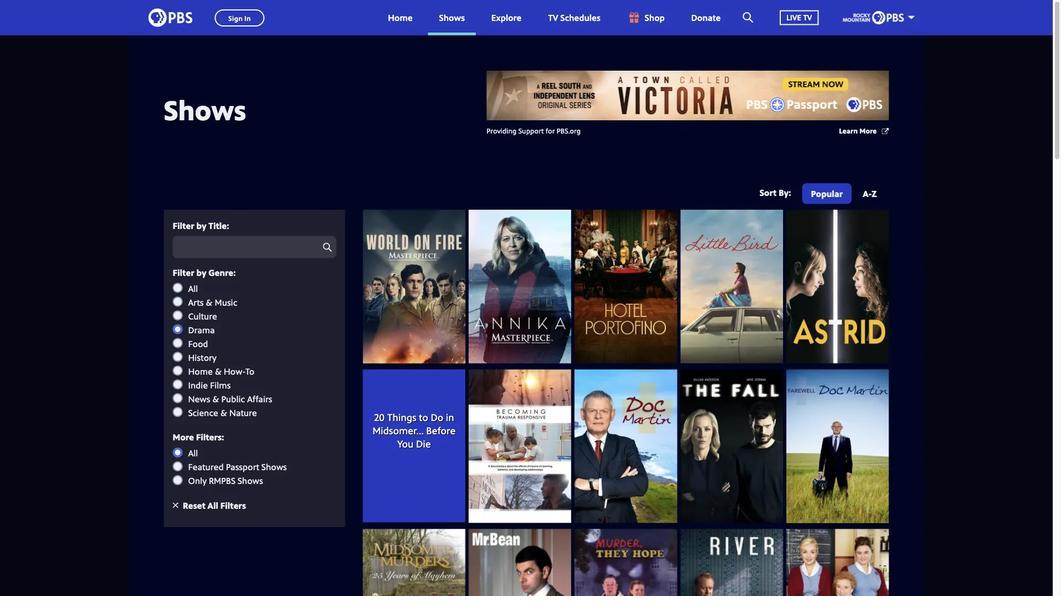 Task type: vqa. For each thing, say whether or not it's contained in the screenshot.
&
yes



Task type: describe. For each thing, give the bounding box(es) containing it.
culture
[[188, 310, 217, 322]]

little bird image
[[681, 210, 783, 364]]

midsomer...
[[373, 424, 424, 438]]

home link
[[377, 0, 424, 35]]

only
[[188, 475, 207, 487]]

midsomer murders - 25 years of mayhem image
[[363, 530, 465, 597]]

doc martin image
[[575, 370, 677, 524]]

call the midwife image
[[787, 530, 889, 597]]

pbs image
[[148, 5, 193, 30]]

shows link
[[428, 0, 476, 35]]

public
[[221, 393, 245, 405]]

& down public
[[220, 407, 227, 419]]

reset all filters
[[183, 500, 246, 512]]

home inside filter by genre: all arts & music culture drama food history home & how-to indie films news & public affairs science & nature
[[188, 366, 213, 378]]

providing
[[487, 126, 517, 136]]

20
[[374, 411, 385, 425]]

genre:
[[209, 267, 236, 279]]

becoming trauma responsive image
[[469, 370, 571, 524]]

all inside filter by genre: all arts & music culture drama food history home & how-to indie films news & public affairs science & nature
[[188, 283, 198, 295]]

filter by title:
[[173, 220, 229, 232]]

rmpbs image
[[843, 11, 904, 24]]

you
[[397, 438, 414, 451]]

by:
[[779, 187, 791, 199]]

arts
[[188, 297, 204, 309]]

annika image
[[469, 210, 571, 364]]

more inside the more filters: all featured passport shows only rmpbs shows
[[173, 432, 194, 444]]

schedules
[[560, 12, 601, 23]]

by for title:
[[196, 220, 206, 232]]

music
[[215, 297, 237, 309]]

science
[[188, 407, 218, 419]]

food
[[188, 338, 208, 350]]

shop
[[645, 12, 665, 23]]

filter for filter by title:
[[173, 220, 194, 232]]

explore
[[491, 12, 522, 23]]

& up films
[[215, 366, 222, 378]]

the fall image
[[681, 370, 783, 524]]

donate
[[691, 12, 721, 23]]

mr. bean image
[[469, 530, 571, 597]]

drama
[[188, 324, 215, 336]]

featured
[[188, 462, 224, 473]]

explore link
[[480, 0, 533, 35]]

advertisement region
[[487, 71, 889, 120]]

by for genre:
[[196, 267, 206, 279]]

live tv link
[[769, 0, 830, 35]]

in
[[446, 411, 454, 425]]

affairs
[[247, 393, 272, 405]]

history
[[188, 352, 217, 364]]

donate link
[[680, 0, 732, 35]]

0 vertical spatial home
[[388, 12, 413, 23]]

all inside button
[[208, 500, 218, 512]]

hotel portofino image
[[575, 210, 677, 364]]

filter by genre: element
[[173, 283, 336, 419]]

1 horizontal spatial tv
[[803, 12, 812, 23]]

filter for filter by genre: all arts & music culture drama food history home & how-to indie films news & public affairs science & nature
[[173, 267, 194, 279]]

support
[[519, 126, 544, 136]]

tv schedules link
[[537, 0, 612, 35]]

for
[[546, 126, 555, 136]]



Task type: locate. For each thing, give the bounding box(es) containing it.
things
[[387, 411, 417, 425]]

search image
[[743, 12, 753, 23]]

river image
[[681, 530, 783, 597]]

shows
[[439, 12, 465, 23], [164, 91, 246, 128], [262, 462, 287, 473], [238, 475, 263, 487]]

murder, they hope image
[[575, 530, 677, 597]]

1 vertical spatial filter
[[173, 267, 194, 279]]

learn more link
[[839, 126, 889, 137]]

20 things to do in midsomer... before you die
[[373, 411, 458, 451]]

home down history
[[188, 366, 213, 378]]

films
[[210, 380, 231, 391]]

farewell doc martin image
[[787, 370, 889, 524]]

title:
[[209, 220, 229, 232]]

more filters: all featured passport shows only rmpbs shows
[[173, 432, 287, 487]]

to
[[419, 411, 428, 425]]

tv left schedules
[[548, 12, 558, 23]]

more inside "link"
[[860, 126, 877, 136]]

shop link
[[616, 0, 676, 35]]

world on fire image
[[363, 210, 465, 364]]

1 vertical spatial more
[[173, 432, 194, 444]]

reset all filters button
[[173, 500, 246, 512]]

before
[[426, 424, 456, 438]]

z
[[872, 188, 877, 200]]

die
[[416, 438, 431, 451]]

tv right live
[[803, 12, 812, 23]]

news
[[188, 393, 210, 405]]

close image
[[173, 503, 178, 509]]

by left title:
[[196, 220, 206, 232]]

learn more
[[839, 126, 877, 136]]

a-z
[[863, 188, 877, 200]]

tv schedules
[[548, 12, 601, 23]]

all up 'arts'
[[188, 283, 198, 295]]

filter left title:
[[173, 220, 194, 232]]

all inside the more filters: all featured passport shows only rmpbs shows
[[188, 448, 198, 460]]

1 horizontal spatial home
[[388, 12, 413, 23]]

providing support for pbs.org
[[487, 126, 581, 136]]

sort by: element
[[800, 184, 886, 207]]

1 vertical spatial all
[[188, 448, 198, 460]]

0 horizontal spatial home
[[188, 366, 213, 378]]

do
[[431, 411, 443, 425]]

reset
[[183, 500, 206, 512]]

filter by genre: all arts & music culture drama food history home & how-to indie films news & public affairs science & nature
[[173, 267, 272, 419]]

by
[[196, 220, 206, 232], [196, 267, 206, 279]]

0 vertical spatial more
[[860, 126, 877, 136]]

learn
[[839, 126, 858, 136]]

1 horizontal spatial more
[[860, 126, 877, 136]]

1 filter from the top
[[173, 220, 194, 232]]

by left genre:
[[196, 267, 206, 279]]

passport
[[226, 462, 259, 473]]

all
[[188, 283, 198, 295], [188, 448, 198, 460], [208, 500, 218, 512]]

a-
[[863, 188, 872, 200]]

more filters: element
[[173, 448, 336, 487]]

tv
[[548, 12, 558, 23], [803, 12, 812, 23]]

filter
[[173, 220, 194, 232], [173, 267, 194, 279]]

1 vertical spatial by
[[196, 267, 206, 279]]

1 by from the top
[[196, 220, 206, 232]]

filters:
[[196, 432, 224, 444]]

2 by from the top
[[196, 267, 206, 279]]

pbs.org
[[557, 126, 581, 136]]

0 vertical spatial all
[[188, 283, 198, 295]]

all up featured
[[188, 448, 198, 460]]

sort
[[760, 187, 777, 199]]

home left shows link
[[388, 12, 413, 23]]

0 horizontal spatial tv
[[548, 12, 558, 23]]

more
[[860, 126, 877, 136], [173, 432, 194, 444]]

more left "filters:"
[[173, 432, 194, 444]]

0 vertical spatial filter
[[173, 220, 194, 232]]

filters
[[220, 500, 246, 512]]

popular
[[811, 188, 843, 200]]

Filter by Title: text field
[[173, 236, 336, 258]]

sort by:
[[760, 187, 791, 199]]

indie
[[188, 380, 208, 391]]

by inside filter by genre: all arts & music culture drama food history home & how-to indie films news & public affairs science & nature
[[196, 267, 206, 279]]

astrid image
[[787, 210, 889, 364]]

to
[[245, 366, 254, 378]]

&
[[206, 297, 213, 309], [215, 366, 222, 378], [212, 393, 219, 405], [220, 407, 227, 419]]

live tv
[[787, 12, 812, 23]]

home
[[388, 12, 413, 23], [188, 366, 213, 378]]

0 vertical spatial by
[[196, 220, 206, 232]]

filter up 'arts'
[[173, 267, 194, 279]]

2 filter from the top
[[173, 267, 194, 279]]

& down films
[[212, 393, 219, 405]]

more right the learn
[[860, 126, 877, 136]]

how-
[[224, 366, 245, 378]]

& right 'arts'
[[206, 297, 213, 309]]

rmpbs
[[209, 475, 235, 487]]

all right reset
[[208, 500, 218, 512]]

2 vertical spatial all
[[208, 500, 218, 512]]

filter inside filter by genre: all arts & music culture drama food history home & how-to indie films news & public affairs science & nature
[[173, 267, 194, 279]]

1 vertical spatial home
[[188, 366, 213, 378]]

live
[[787, 12, 801, 23]]

nature
[[229, 407, 257, 419]]

0 horizontal spatial more
[[173, 432, 194, 444]]



